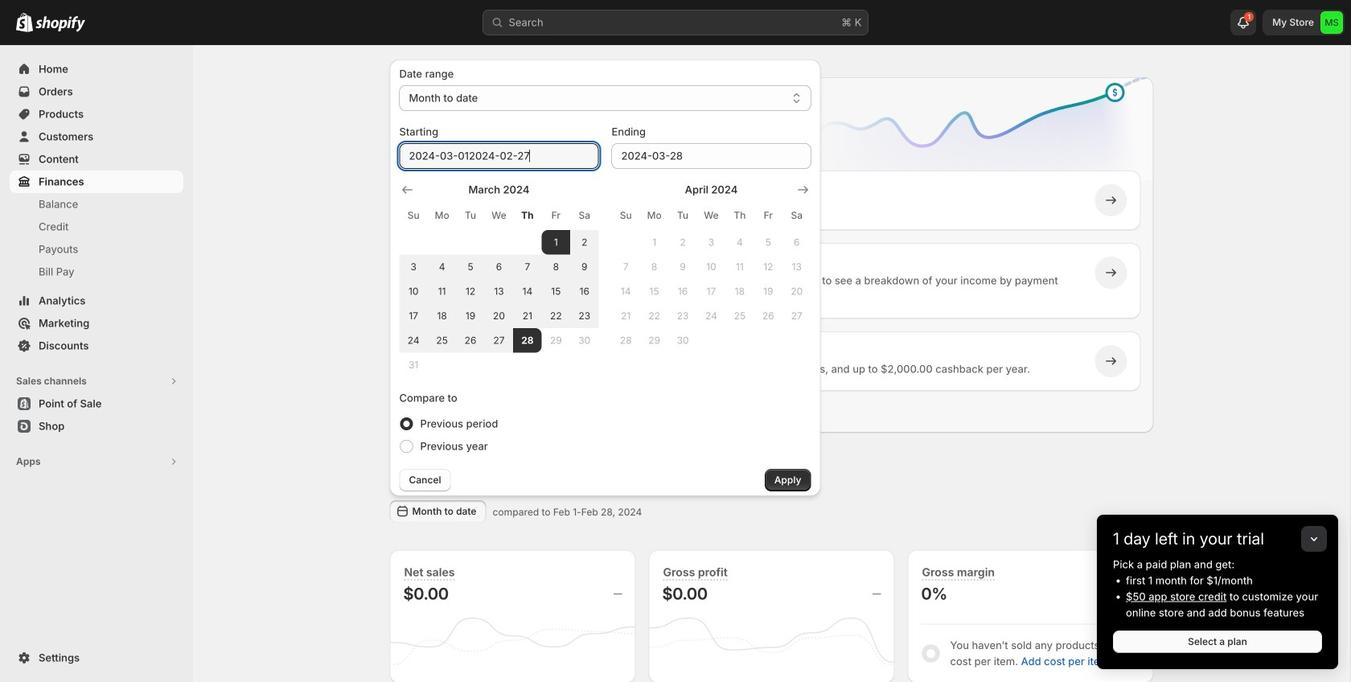 Task type: locate. For each thing, give the bounding box(es) containing it.
saturday element
[[570, 201, 599, 230], [783, 201, 811, 230]]

1 friday element from the left
[[542, 201, 570, 230]]

2 friday element from the left
[[754, 201, 783, 230]]

0 horizontal spatial grid
[[399, 182, 599, 377]]

1 horizontal spatial monday element
[[640, 201, 669, 230]]

1 horizontal spatial friday element
[[754, 201, 783, 230]]

None text field
[[399, 143, 599, 169], [612, 143, 811, 169], [399, 143, 599, 169], [612, 143, 811, 169]]

1 horizontal spatial saturday element
[[783, 201, 811, 230]]

tuesday element for monday element for second sunday element from the right
[[456, 201, 485, 230]]

1 horizontal spatial thursday element
[[726, 201, 754, 230]]

wednesday element
[[485, 201, 513, 230], [697, 201, 726, 230]]

friday element
[[542, 201, 570, 230], [754, 201, 783, 230]]

2 monday element from the left
[[640, 201, 669, 230]]

1 horizontal spatial wednesday element
[[697, 201, 726, 230]]

0 horizontal spatial friday element
[[542, 201, 570, 230]]

tuesday element for monday element corresponding to second sunday element from left
[[669, 201, 697, 230]]

1 saturday element from the left
[[570, 201, 599, 230]]

1 sunday element from the left
[[399, 201, 428, 230]]

1 horizontal spatial tuesday element
[[669, 201, 697, 230]]

2 wednesday element from the left
[[697, 201, 726, 230]]

2 thursday element from the left
[[726, 201, 754, 230]]

monday element for second sunday element from the right
[[428, 201, 456, 230]]

saturday element for thursday element corresponding to second sunday element from left
[[783, 201, 811, 230]]

select a plan image
[[424, 192, 440, 208]]

2 sunday element from the left
[[612, 201, 640, 230]]

thursday element
[[513, 201, 542, 230], [726, 201, 754, 230]]

1 wednesday element from the left
[[485, 201, 513, 230]]

sunday element
[[399, 201, 428, 230], [612, 201, 640, 230]]

0 horizontal spatial wednesday element
[[485, 201, 513, 230]]

1 horizontal spatial sunday element
[[612, 201, 640, 230]]

1 tuesday element from the left
[[456, 201, 485, 230]]

0 horizontal spatial saturday element
[[570, 201, 599, 230]]

1 horizontal spatial shopify image
[[35, 16, 85, 32]]

monday element
[[428, 201, 456, 230], [640, 201, 669, 230]]

wednesday element for monday element for second sunday element from the right's tuesday element
[[485, 201, 513, 230]]

1 monday element from the left
[[428, 201, 456, 230]]

2 saturday element from the left
[[783, 201, 811, 230]]

wednesday element for monday element corresponding to second sunday element from left's tuesday element
[[697, 201, 726, 230]]

1 horizontal spatial grid
[[612, 182, 811, 353]]

0 horizontal spatial tuesday element
[[456, 201, 485, 230]]

tuesday element
[[456, 201, 485, 230], [669, 201, 697, 230]]

grid
[[399, 182, 599, 377], [612, 182, 811, 353]]

0 horizontal spatial monday element
[[428, 201, 456, 230]]

shopify image
[[16, 13, 33, 32], [35, 16, 85, 32]]

thursday element for second sunday element from left
[[726, 201, 754, 230]]

saturday element for thursday element for second sunday element from the right
[[570, 201, 599, 230]]

line chart image
[[789, 74, 1157, 206]]

0 horizontal spatial sunday element
[[399, 201, 428, 230]]

2 tuesday element from the left
[[669, 201, 697, 230]]

thursday element for second sunday element from the right
[[513, 201, 542, 230]]

1 thursday element from the left
[[513, 201, 542, 230]]

0 horizontal spatial thursday element
[[513, 201, 542, 230]]

friday element for saturday element for thursday element corresponding to second sunday element from left
[[754, 201, 783, 230]]



Task type: describe. For each thing, give the bounding box(es) containing it.
1 grid from the left
[[399, 182, 599, 377]]

monday element for second sunday element from left
[[640, 201, 669, 230]]

set up shopify payments image
[[424, 265, 440, 281]]

2 grid from the left
[[612, 182, 811, 353]]

my store image
[[1321, 11, 1343, 34]]

friday element for saturday element related to thursday element for second sunday element from the right
[[542, 201, 570, 230]]

0 horizontal spatial shopify image
[[16, 13, 33, 32]]



